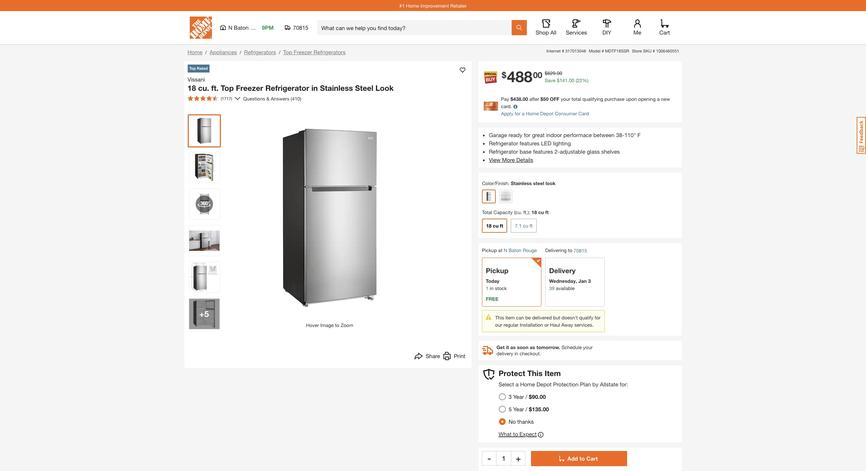 Task type: vqa. For each thing, say whether or not it's contained in the screenshot.
the right Top
yes



Task type: describe. For each thing, give the bounding box(es) containing it.
home inside protect this item select a home depot protection plan by allstate for:
[[520, 382, 535, 388]]

1 vertical spatial refrigerator
[[489, 140, 518, 147]]

delivery wednesday, jan 3 39 available
[[549, 267, 591, 292]]

steel
[[355, 84, 374, 93]]

image
[[321, 323, 334, 329]]

garage ready for great indoor performace between 38-110° f refrigerator features led lighting refrigerator base features 2-adjustable glass shelves view more details
[[489, 132, 641, 163]]

freezer inside vissani 18 cu. ft. top freezer refrigerator in stainless steel look
[[236, 84, 263, 93]]

ft.
[[211, 84, 219, 93]]

cart link
[[658, 19, 673, 36]]

$ right the after
[[541, 96, 544, 102]]

today
[[486, 278, 500, 284]]

$90.00
[[529, 394, 546, 401]]

tomorrow.
[[537, 345, 561, 351]]

stock
[[495, 286, 507, 292]]

services
[[566, 29, 587, 36]]

1 vertical spatial stainless
[[511, 181, 532, 186]]

ready
[[509, 132, 523, 138]]

delivery
[[497, 351, 514, 357]]

to for what
[[513, 432, 518, 438]]

total capacity (cu. ft.) : 18 cu ft
[[482, 210, 549, 216]]

(1717) button
[[185, 93, 235, 104]]

white image
[[501, 192, 511, 202]]

by
[[593, 382, 599, 388]]

zoom
[[341, 323, 354, 329]]

stainless steel look image
[[484, 192, 494, 202]]

488
[[507, 68, 533, 86]]

1 refrigerators from the left
[[244, 49, 276, 55]]

3 year / $90.00
[[509, 394, 546, 401]]

apply for a home depot consumer card
[[501, 111, 589, 117]]

year for 5
[[514, 407, 524, 413]]

1 as from the left
[[511, 345, 516, 351]]

1 vertical spatial 18
[[532, 210, 537, 216]]

7.1 cu ft
[[515, 223, 533, 229]]

delivering
[[546, 248, 567, 254]]

this inside this item can be delivered but doesn't qualify for our regular installation or haul away services.
[[495, 315, 504, 321]]

purchase
[[605, 96, 625, 102]]

details
[[517, 157, 534, 163]]

our
[[495, 322, 503, 328]]

/ left '$90.00'
[[526, 394, 528, 401]]

upon
[[626, 96, 637, 102]]

317013048
[[566, 48, 587, 54]]

ft for 7.1 cu ft
[[530, 223, 533, 229]]

+ button
[[511, 452, 526, 466]]

22
[[577, 78, 583, 84]]

0 vertical spatial features
[[520, 140, 540, 147]]

70815 inside button
[[293, 24, 309, 31]]

cu for 18 cu ft
[[493, 223, 499, 229]]

this item can be delivered but doesn't qualify for our regular installation or haul away services.
[[495, 315, 601, 328]]

info image
[[514, 105, 518, 109]]

#1 home improvement retailer
[[400, 3, 467, 8]]

the home depot logo image
[[190, 17, 212, 39]]

0 vertical spatial .
[[556, 70, 557, 76]]

to inside hover image to zoom button
[[335, 323, 340, 329]]

%)
[[583, 78, 589, 84]]

1 horizontal spatial a
[[522, 111, 525, 117]]

me button
[[627, 19, 649, 36]]

card.
[[501, 103, 512, 109]]

2 horizontal spatial ft
[[546, 210, 549, 216]]

allstate
[[600, 382, 619, 388]]

schedule
[[562, 345, 582, 351]]

(1717)
[[221, 96, 232, 101]]

qualify
[[580, 315, 594, 321]]

to for add
[[580, 456, 585, 463]]

print button
[[443, 353, 466, 363]]

in inside vissani 18 cu. ft. top freezer refrigerator in stainless steel look
[[312, 84, 318, 93]]

hover image to zoom button
[[226, 115, 434, 329]]

glass
[[587, 148, 600, 155]]

7.1
[[515, 223, 522, 229]]

option group containing 3 year /
[[497, 391, 555, 429]]

5 inside option group
[[509, 407, 512, 413]]

2-
[[555, 148, 560, 155]]

schedule your delivery in checkout.
[[497, 345, 593, 357]]

internet
[[547, 48, 561, 54]]

3 inside option group
[[509, 394, 512, 401]]

refrigerators link
[[244, 49, 276, 55]]

0 vertical spatial 5
[[204, 310, 209, 319]]

18 cu ft
[[486, 223, 504, 229]]

629
[[548, 70, 556, 76]]

be
[[526, 315, 531, 321]]

2 as from the left
[[530, 345, 536, 351]]

4.5 stars image
[[188, 96, 218, 101]]

1 horizontal spatial rouge
[[523, 248, 537, 254]]

select
[[499, 382, 514, 388]]

save
[[545, 78, 556, 84]]

adjustable
[[560, 148, 586, 155]]

for inside garage ready for great indoor performace between 38-110° f refrigerator features led lighting refrigerator base features 2-adjustable glass shelves view more details
[[524, 132, 531, 138]]

pickup for pickup today 1 in stock
[[486, 267, 509, 275]]

a inside your total qualifying purchase upon opening a new card.
[[658, 96, 660, 102]]

&
[[267, 96, 270, 102]]

$ right pay
[[511, 96, 514, 102]]

between
[[594, 132, 615, 138]]

18 inside vissani 18 cu. ft. top freezer refrigerator in stainless steel look
[[188, 84, 196, 93]]

stainless steel look vissani top freezer refrigerators mdtf18ssr 64.0 image
[[189, 116, 220, 146]]

view
[[489, 157, 501, 163]]

ft.)
[[524, 210, 529, 216]]

stainless steel look vissani top freezer refrigerators mdtf18ssr 40.2 image
[[189, 226, 220, 256]]

share
[[426, 353, 440, 360]]

base
[[520, 148, 532, 155]]

your inside your total qualifying purchase upon opening a new card.
[[561, 96, 571, 102]]

1 horizontal spatial baton
[[509, 248, 522, 254]]

expect
[[520, 432, 537, 438]]

- button
[[482, 452, 497, 466]]

or
[[545, 322, 549, 328]]

7.1 cu ft button
[[511, 219, 537, 233]]

3 # from the left
[[653, 48, 655, 54]]

(
[[576, 78, 577, 84]]

print
[[454, 353, 466, 360]]

no
[[509, 419, 516, 426]]

year for 3
[[514, 394, 524, 401]]

your inside the schedule your delivery in checkout.
[[584, 345, 593, 351]]

18 cu ft button
[[482, 219, 508, 233]]

plan
[[580, 382, 591, 388]]

2 vertical spatial refrigerator
[[489, 148, 518, 155]]

vissani 18 cu. ft. top freezer refrigerator in stainless steel look
[[188, 76, 394, 93]]

$ 629 . 00 save $ 141 . 00 ( 22 %)
[[545, 70, 589, 84]]

view more details link
[[489, 157, 534, 163]]

feedback link image
[[857, 117, 867, 154]]

(410)
[[291, 96, 302, 102]]

shelves
[[602, 148, 620, 155]]

0 vertical spatial depot
[[541, 111, 554, 117]]

doesn't
[[562, 315, 578, 321]]

stainless inside vissani 18 cu. ft. top freezer refrigerator in stainless steel look
[[320, 84, 353, 93]]

questions
[[243, 96, 265, 102]]

38-
[[617, 132, 625, 138]]

look
[[376, 84, 394, 93]]

retailer
[[451, 3, 467, 8]]

regular
[[504, 322, 519, 328]]

shop all button
[[535, 19, 558, 36]]

home right #1
[[406, 3, 419, 8]]

2 horizontal spatial cu
[[539, 210, 544, 216]]

cart inside the add to cart button
[[587, 456, 598, 463]]

cu.
[[198, 84, 209, 93]]

cu for 7.1 cu ft
[[523, 223, 529, 229]]

mdtf18ssr
[[606, 48, 630, 54]]

at
[[499, 248, 503, 254]]

add to cart
[[568, 456, 598, 463]]

vissani link
[[188, 75, 208, 84]]

3 inside delivery wednesday, jan 3 39 available
[[588, 278, 591, 284]]



Task type: locate. For each thing, give the bounding box(es) containing it.
protection
[[553, 382, 579, 388]]

diy
[[603, 29, 612, 36]]

# right model
[[602, 48, 604, 54]]

top rated
[[189, 66, 208, 71]]

1 vertical spatial your
[[584, 345, 593, 351]]

1 vertical spatial rouge
[[523, 248, 537, 254]]

for:
[[620, 382, 628, 388]]

0 vertical spatial rouge
[[250, 24, 267, 31]]

for
[[515, 111, 521, 117], [524, 132, 531, 138], [595, 315, 601, 321]]

cart inside cart link
[[660, 29, 670, 36]]

top down 70815 button
[[283, 49, 292, 55]]

n
[[229, 24, 233, 31], [504, 248, 508, 254]]

+ for + 5
[[199, 310, 204, 319]]

1 horizontal spatial your
[[584, 345, 593, 351]]

1 horizontal spatial :
[[529, 210, 531, 216]]

for left great
[[524, 132, 531, 138]]

1
[[486, 286, 489, 292]]

great
[[532, 132, 545, 138]]

pickup up "today"
[[486, 267, 509, 275]]

0 horizontal spatial 18
[[188, 84, 196, 93]]

a inside protect this item select a home depot protection plan by allstate for:
[[516, 382, 519, 388]]

1 horizontal spatial in
[[490, 286, 494, 292]]

as right it
[[511, 345, 516, 351]]

317013048_s01 image
[[189, 189, 220, 220]]

0 horizontal spatial this
[[495, 315, 504, 321]]

stainless
[[320, 84, 353, 93], [511, 181, 532, 186]]

top up (1717)
[[221, 84, 234, 93]]

9pm
[[262, 24, 274, 31]]

this up our at the right of the page
[[495, 315, 504, 321]]

led
[[541, 140, 552, 147]]

stainless left the steel
[[320, 84, 353, 93]]

1 vertical spatial .
[[568, 78, 569, 84]]

00 right 629
[[557, 70, 563, 76]]

depot inside protect this item select a home depot protection plan by allstate for:
[[537, 382, 552, 388]]

to right what
[[513, 432, 518, 438]]

refrigerator up answers
[[266, 84, 309, 93]]

your left total
[[561, 96, 571, 102]]

1 vertical spatial pickup
[[486, 267, 509, 275]]

but
[[554, 315, 561, 321]]

1 horizontal spatial this
[[528, 369, 543, 378]]

pay
[[501, 96, 510, 102]]

this
[[495, 315, 504, 321], [528, 369, 543, 378]]

3 right 'jan'
[[588, 278, 591, 284]]

$ 488 00
[[502, 68, 543, 86]]

70815 up top freezer refrigerators link
[[293, 24, 309, 31]]

top freezer refrigerators link
[[283, 49, 346, 55]]

hover image to zoom
[[306, 323, 354, 329]]

soon
[[517, 345, 529, 351]]

+ inside "button"
[[516, 454, 521, 464]]

hover
[[306, 323, 319, 329]]

stainless left steel
[[511, 181, 532, 186]]

(cu.
[[514, 210, 522, 216]]

What can we help you find today? search field
[[322, 20, 512, 35]]

total
[[572, 96, 582, 102]]

0 horizontal spatial cu
[[493, 223, 499, 229]]

1 horizontal spatial refrigerators
[[314, 49, 346, 55]]

no thanks
[[509, 419, 534, 426]]

stainless steel look vissani top freezer refrigerators mdtf18ssr 1d.4 image
[[189, 299, 220, 330]]

to right add on the bottom right
[[580, 456, 585, 463]]

1 horizontal spatial stainless
[[511, 181, 532, 186]]

1 vertical spatial features
[[534, 148, 553, 155]]

1 vertical spatial 3
[[509, 394, 512, 401]]

1 horizontal spatial 3
[[588, 278, 591, 284]]

stainless steel look vissani top freezer refrigerators mdtf18ssr a0.3 image
[[189, 263, 220, 293]]

18 down "total"
[[486, 223, 492, 229]]

$135.00
[[529, 407, 549, 413]]

1 vertical spatial this
[[528, 369, 543, 378]]

: right (cu.
[[529, 210, 531, 216]]

$ up save
[[545, 70, 548, 76]]

pickup at n baton rouge
[[482, 248, 537, 254]]

# right internet
[[562, 48, 565, 54]]

1 horizontal spatial 70815
[[574, 248, 587, 254]]

1 vertical spatial a
[[522, 111, 525, 117]]

$ right save
[[557, 78, 560, 84]]

1 horizontal spatial .
[[568, 78, 569, 84]]

18 inside 18 cu ft button
[[486, 223, 492, 229]]

0 horizontal spatial 5
[[204, 310, 209, 319]]

2 horizontal spatial #
[[653, 48, 655, 54]]

5 year / $135.00
[[509, 407, 549, 413]]

n baton rouge button
[[504, 248, 537, 254]]

to left 70815 "link"
[[568, 248, 573, 254]]

1 horizontal spatial 18
[[486, 223, 492, 229]]

checkout.
[[520, 351, 541, 357]]

3 down the select
[[509, 394, 512, 401]]

2 horizontal spatial for
[[595, 315, 601, 321]]

total
[[482, 210, 493, 216]]

for right qualify
[[595, 315, 601, 321]]

answers
[[271, 96, 290, 102]]

refrigerators
[[244, 49, 276, 55], [314, 49, 346, 55]]

0 horizontal spatial baton
[[234, 24, 249, 31]]

rated
[[197, 66, 208, 71]]

ft
[[546, 210, 549, 216], [500, 223, 504, 229], [530, 223, 533, 229]]

2 vertical spatial 18
[[486, 223, 492, 229]]

refrigerator inside vissani 18 cu. ft. top freezer refrigerator in stainless steel look
[[266, 84, 309, 93]]

to inside the delivering to 70815
[[568, 248, 573, 254]]

after
[[530, 96, 540, 102]]

1 horizontal spatial freezer
[[294, 49, 312, 55]]

0 horizontal spatial in
[[312, 84, 318, 93]]

0 horizontal spatial rouge
[[250, 24, 267, 31]]

0 horizontal spatial ft
[[500, 223, 504, 229]]

0 horizontal spatial 3
[[509, 394, 512, 401]]

2 year from the top
[[514, 407, 524, 413]]

0 vertical spatial 18
[[188, 84, 196, 93]]

pickup left at
[[482, 248, 497, 254]]

rouge down 7.1 cu ft button on the top of the page
[[523, 248, 537, 254]]

internet # 317013048 model # mdtf18ssr store sku # 1006460551
[[547, 48, 680, 54]]

2 horizontal spatial 18
[[532, 210, 537, 216]]

0 horizontal spatial .
[[556, 70, 557, 76]]

/ right appliances link on the top
[[240, 49, 241, 55]]

cart right add on the bottom right
[[587, 456, 598, 463]]

1 horizontal spatial cu
[[523, 223, 529, 229]]

0 vertical spatial your
[[561, 96, 571, 102]]

70815 inside the delivering to 70815
[[574, 248, 587, 254]]

available
[[556, 286, 575, 292]]

0 horizontal spatial +
[[199, 310, 204, 319]]

in inside the schedule your delivery in checkout.
[[515, 351, 519, 357]]

baton right at
[[509, 248, 522, 254]]

top inside vissani 18 cu. ft. top freezer refrigerator in stainless steel look
[[221, 84, 234, 93]]

0 vertical spatial pickup
[[482, 248, 497, 254]]

1 vertical spatial +
[[516, 454, 521, 464]]

00
[[533, 70, 543, 80], [557, 70, 563, 76], [569, 78, 575, 84]]

+ for +
[[516, 454, 521, 464]]

features down led on the top right of page
[[534, 148, 553, 155]]

a
[[658, 96, 660, 102], [522, 111, 525, 117], [516, 382, 519, 388]]

0 horizontal spatial 70815
[[293, 24, 309, 31]]

1 vertical spatial cart
[[587, 456, 598, 463]]

70815
[[293, 24, 309, 31], [574, 248, 587, 254]]

cu right 'ft.)'
[[539, 210, 544, 216]]

0 horizontal spatial #
[[562, 48, 565, 54]]

installation
[[520, 322, 543, 328]]

0 horizontal spatial for
[[515, 111, 521, 117]]

what to expect
[[499, 432, 537, 438]]

2 # from the left
[[602, 48, 604, 54]]

indoor
[[547, 132, 562, 138]]

18
[[188, 84, 196, 93], [532, 210, 537, 216], [486, 223, 492, 229]]

0 horizontal spatial a
[[516, 382, 519, 388]]

# right sku
[[653, 48, 655, 54]]

freezer up questions
[[236, 84, 263, 93]]

1 vertical spatial in
[[490, 286, 494, 292]]

2 horizontal spatial 00
[[569, 78, 575, 84]]

n up appliances at the top left
[[229, 24, 233, 31]]

f
[[638, 132, 641, 138]]

0 vertical spatial 70815
[[293, 24, 309, 31]]

0 vertical spatial cart
[[660, 29, 670, 36]]

delivered
[[533, 315, 552, 321]]

ft for 18 cu ft
[[500, 223, 504, 229]]

1 horizontal spatial +
[[516, 454, 521, 464]]

features
[[520, 140, 540, 147], [534, 148, 553, 155]]

1 # from the left
[[562, 48, 565, 54]]

1 vertical spatial freezer
[[236, 84, 263, 93]]

0 vertical spatial a
[[658, 96, 660, 102]]

apply
[[501, 111, 514, 117]]

freezer down 70815 button
[[294, 49, 312, 55]]

a down 438.00
[[522, 111, 525, 117]]

home up 3 year / $90.00 on the bottom of the page
[[520, 382, 535, 388]]

/ left $135.00
[[526, 407, 528, 413]]

your right schedule
[[584, 345, 593, 351]]

0 horizontal spatial 00
[[533, 70, 543, 80]]

delivery
[[549, 267, 576, 275]]

18 right 'ft.)'
[[532, 210, 537, 216]]

your
[[561, 96, 571, 102], [584, 345, 593, 351]]

top left rated
[[189, 66, 196, 71]]

what
[[499, 432, 512, 438]]

0 horizontal spatial cart
[[587, 456, 598, 463]]

0 vertical spatial freezer
[[294, 49, 312, 55]]

refrigerator up the more
[[489, 148, 518, 155]]

item
[[545, 369, 561, 378]]

services.
[[575, 322, 594, 328]]

0 horizontal spatial :
[[508, 181, 510, 186]]

0 vertical spatial in
[[312, 84, 318, 93]]

0 vertical spatial n
[[229, 24, 233, 31]]

in for pickup
[[490, 286, 494, 292]]

baton
[[234, 24, 249, 31], [509, 248, 522, 254]]

performace
[[564, 132, 592, 138]]

apply now image
[[484, 102, 501, 111]]

to for delivering
[[568, 248, 573, 254]]

2 refrigerators from the left
[[314, 49, 346, 55]]

as up checkout.
[[530, 345, 536, 351]]

this inside protect this item select a home depot protection plan by allstate for:
[[528, 369, 543, 378]]

$ left 488
[[502, 70, 507, 80]]

apply for a home depot consumer card link
[[501, 111, 589, 117]]

refrigerator down garage
[[489, 140, 518, 147]]

depot down 50
[[541, 111, 554, 117]]

cu right 7.1
[[523, 223, 529, 229]]

50
[[544, 96, 549, 102]]

depot down item
[[537, 382, 552, 388]]

39
[[549, 286, 555, 292]]

0 horizontal spatial top
[[189, 66, 196, 71]]

home down the after
[[526, 111, 539, 117]]

70815 right delivering
[[574, 248, 587, 254]]

1 vertical spatial 70815
[[574, 248, 587, 254]]

in for schedule
[[515, 351, 519, 357]]

qualifying
[[583, 96, 604, 102]]

for inside this item can be delivered but doesn't qualify for our regular installation or haul away services.
[[595, 315, 601, 321]]

1 vertical spatial baton
[[509, 248, 522, 254]]

/ right "home" link
[[205, 49, 207, 55]]

00 inside the '$ 488 00'
[[533, 70, 543, 80]]

as
[[511, 345, 516, 351], [530, 345, 536, 351]]

rouge up refrigerators link at the top of page
[[250, 24, 267, 31]]

ft down capacity
[[500, 223, 504, 229]]

2 horizontal spatial a
[[658, 96, 660, 102]]

0 horizontal spatial n
[[229, 24, 233, 31]]

option group
[[497, 391, 555, 429]]

1 vertical spatial depot
[[537, 382, 552, 388]]

1 horizontal spatial top
[[221, 84, 234, 93]]

1 horizontal spatial n
[[504, 248, 508, 254]]

pickup for pickup at n baton rouge
[[482, 248, 497, 254]]

in inside the pickup today 1 in stock
[[490, 286, 494, 292]]

: up white icon
[[508, 181, 510, 186]]

to
[[568, 248, 573, 254], [335, 323, 340, 329], [513, 432, 518, 438], [580, 456, 585, 463]]

1 horizontal spatial ft
[[530, 223, 533, 229]]

2 vertical spatial for
[[595, 315, 601, 321]]

more
[[502, 157, 515, 163]]

wednesday,
[[549, 278, 577, 284]]

1 year from the top
[[514, 394, 524, 401]]

(1717) link
[[185, 93, 241, 104]]

1 vertical spatial for
[[524, 132, 531, 138]]

n right at
[[504, 248, 508, 254]]

2 horizontal spatial in
[[515, 351, 519, 357]]

0 vertical spatial year
[[514, 394, 524, 401]]

None field
[[497, 452, 511, 466]]

consumer
[[555, 111, 578, 117]]

#
[[562, 48, 565, 54], [602, 48, 604, 54], [653, 48, 655, 54]]

1 vertical spatial :
[[529, 210, 531, 216]]

home up top rated in the left top of the page
[[188, 49, 203, 55]]

00 left (
[[569, 78, 575, 84]]

1 vertical spatial top
[[189, 66, 196, 71]]

rouge
[[250, 24, 267, 31], [523, 248, 537, 254]]

cu down capacity
[[493, 223, 499, 229]]

to inside what to expect button
[[513, 432, 518, 438]]

1 vertical spatial 5
[[509, 407, 512, 413]]

cart up 1006460551 at the top right
[[660, 29, 670, 36]]

free
[[486, 296, 499, 302]]

ft right 'ft.)'
[[546, 210, 549, 216]]

0 vertical spatial this
[[495, 315, 504, 321]]

your total qualifying purchase upon opening a new card.
[[501, 96, 670, 109]]

2 horizontal spatial top
[[283, 49, 292, 55]]

00 left save
[[533, 70, 543, 80]]

to left zoom
[[335, 323, 340, 329]]

appliances
[[210, 49, 237, 55]]

1 horizontal spatial as
[[530, 345, 536, 351]]

all
[[551, 29, 557, 36]]

year up the 5 year / $135.00
[[514, 394, 524, 401]]

18 down "vissani"
[[188, 84, 196, 93]]

0 vertical spatial +
[[199, 310, 204, 319]]

1 vertical spatial n
[[504, 248, 508, 254]]

this left item
[[528, 369, 543, 378]]

$
[[502, 70, 507, 80], [545, 70, 548, 76], [557, 78, 560, 84], [511, 96, 514, 102], [541, 96, 544, 102]]

vissani
[[188, 76, 205, 83]]

ft right 7.1
[[530, 223, 533, 229]]

stainless steel look vissani top freezer refrigerators mdtf18ssr e1.1 image
[[189, 153, 220, 183]]

a left new
[[658, 96, 660, 102]]

get
[[497, 345, 505, 351]]

year up no thanks
[[514, 407, 524, 413]]

a right the select
[[516, 382, 519, 388]]

/ right refrigerators link at the top of page
[[279, 49, 281, 55]]

0 horizontal spatial as
[[511, 345, 516, 351]]

add
[[568, 456, 578, 463]]

baton left 9pm
[[234, 24, 249, 31]]

0 vertical spatial 3
[[588, 278, 591, 284]]

0 vertical spatial top
[[283, 49, 292, 55]]

features up base
[[520, 140, 540, 147]]

for down info image at the top right of page
[[515, 111, 521, 117]]

1 horizontal spatial #
[[602, 48, 604, 54]]

home
[[406, 3, 419, 8], [188, 49, 203, 55], [526, 111, 539, 117], [520, 382, 535, 388]]

to inside the add to cart button
[[580, 456, 585, 463]]

$ inside the '$ 488 00'
[[502, 70, 507, 80]]

0 vertical spatial refrigerator
[[266, 84, 309, 93]]

diy button
[[596, 19, 618, 36]]

0 horizontal spatial refrigerators
[[244, 49, 276, 55]]

0 vertical spatial baton
[[234, 24, 249, 31]]

jan
[[579, 278, 587, 284]]

2 vertical spatial top
[[221, 84, 234, 93]]

0 vertical spatial stainless
[[320, 84, 353, 93]]

0 horizontal spatial your
[[561, 96, 571, 102]]

delivering to 70815
[[546, 248, 587, 254]]

1 horizontal spatial 00
[[557, 70, 563, 76]]



